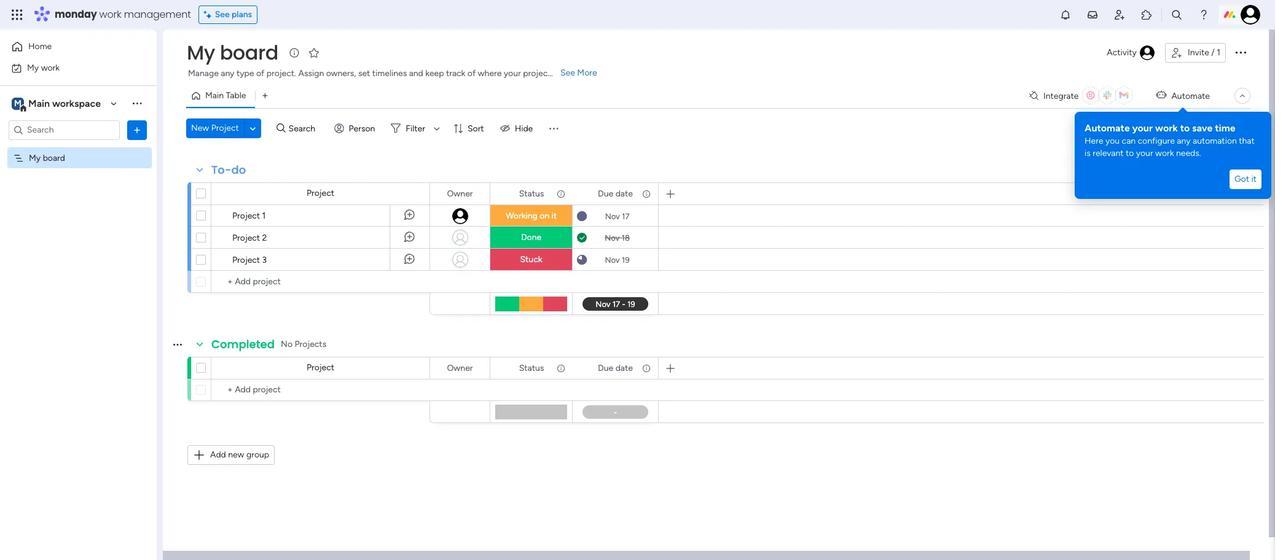 Task type: locate. For each thing, give the bounding box(es) containing it.
add new group button
[[188, 446, 275, 465]]

nov left 17
[[605, 212, 620, 221]]

your up the 'can'
[[1133, 122, 1153, 134]]

it right on on the top left of the page
[[552, 211, 557, 221]]

0 horizontal spatial my board
[[29, 153, 65, 163]]

2 date from the top
[[616, 363, 633, 374]]

0 vertical spatial owner
[[447, 188, 473, 199]]

due date
[[598, 188, 633, 199], [598, 363, 633, 374]]

my down search in workspace field
[[29, 153, 41, 163]]

1 status from the top
[[519, 188, 544, 199]]

19
[[622, 255, 630, 265]]

inbox image
[[1087, 9, 1099, 21]]

1 of from the left
[[256, 68, 265, 79]]

0 vertical spatial owner field
[[444, 187, 476, 201]]

1 vertical spatial any
[[1178, 136, 1191, 146]]

see inside button
[[215, 9, 230, 20]]

0 vertical spatial date
[[616, 188, 633, 199]]

automate your work to save time heading
[[1085, 122, 1262, 135]]

work down the home
[[41, 62, 60, 73]]

1 vertical spatial my board
[[29, 153, 65, 163]]

main inside workspace selection element
[[28, 97, 50, 109]]

new
[[228, 450, 244, 460]]

3
[[262, 255, 267, 266]]

table
[[226, 90, 246, 101]]

1 vertical spatial due date field
[[595, 362, 636, 375]]

nov
[[605, 212, 620, 221], [605, 233, 620, 243], [605, 255, 620, 265]]

1 vertical spatial owner
[[447, 363, 473, 374]]

2 due date from the top
[[598, 363, 633, 374]]

status for completed
[[519, 363, 544, 374]]

home button
[[7, 37, 132, 57]]

/
[[1212, 47, 1215, 58]]

1 vertical spatial 1
[[262, 211, 266, 221]]

status field for completed
[[516, 362, 547, 375]]

filter
[[406, 123, 425, 134]]

17
[[622, 212, 630, 221]]

see left plans
[[215, 9, 230, 20]]

Completed field
[[208, 337, 278, 353]]

apps image
[[1141, 9, 1153, 21]]

add
[[210, 450, 226, 460]]

work up the configure
[[1156, 122, 1179, 134]]

board down search in workspace field
[[43, 153, 65, 163]]

option
[[0, 147, 157, 149]]

0 horizontal spatial main
[[28, 97, 50, 109]]

Due date field
[[595, 187, 636, 201], [595, 362, 636, 375]]

and
[[409, 68, 423, 79]]

0 vertical spatial due date
[[598, 188, 633, 199]]

0 vertical spatial 1
[[1217, 47, 1221, 58]]

help image
[[1198, 9, 1211, 21]]

arrow down image
[[430, 121, 444, 136]]

see left more
[[561, 68, 575, 78]]

1 vertical spatial board
[[43, 153, 65, 163]]

add view image
[[263, 91, 268, 101]]

see plans
[[215, 9, 252, 20]]

1 vertical spatial owner field
[[444, 362, 476, 375]]

1 vertical spatial + add project text field
[[218, 383, 424, 398]]

0 vertical spatial your
[[504, 68, 521, 79]]

1 right /
[[1217, 47, 1221, 58]]

0 horizontal spatial 1
[[262, 211, 266, 221]]

on
[[540, 211, 550, 221]]

1 vertical spatial status
[[519, 363, 544, 374]]

to left save
[[1181, 122, 1190, 134]]

0 vertical spatial my board
[[187, 39, 278, 66]]

0 horizontal spatial automate
[[1085, 122, 1130, 134]]

nov left 19
[[605, 255, 620, 265]]

nov for 2
[[605, 233, 620, 243]]

1 vertical spatial to
[[1126, 148, 1135, 159]]

autopilot image
[[1157, 87, 1167, 103]]

2 owner field from the top
[[444, 362, 476, 375]]

0 vertical spatial automate
[[1172, 91, 1211, 101]]

project.
[[267, 68, 296, 79]]

nov 18
[[605, 233, 630, 243]]

any left type
[[221, 68, 235, 79]]

sort button
[[448, 119, 492, 138]]

due
[[598, 188, 614, 199], [598, 363, 614, 374]]

0 horizontal spatial to
[[1126, 148, 1135, 159]]

keep
[[426, 68, 444, 79]]

1 due from the top
[[598, 188, 614, 199]]

any up needs.
[[1178, 136, 1191, 146]]

activity
[[1107, 47, 1137, 58]]

new project button
[[186, 119, 244, 138]]

it right the got
[[1252, 174, 1257, 184]]

type
[[237, 68, 254, 79]]

board up type
[[220, 39, 278, 66]]

person button
[[329, 119, 383, 138]]

0 horizontal spatial board
[[43, 153, 65, 163]]

1 vertical spatial it
[[552, 211, 557, 221]]

my board list box
[[0, 145, 157, 334]]

due date for 1st due date field
[[598, 188, 633, 199]]

0 vertical spatial see
[[215, 9, 230, 20]]

my board down search in workspace field
[[29, 153, 65, 163]]

0 horizontal spatial see
[[215, 9, 230, 20]]

0 vertical spatial + add project text field
[[218, 275, 424, 290]]

1 horizontal spatial of
[[468, 68, 476, 79]]

main inside button
[[205, 90, 224, 101]]

0 horizontal spatial of
[[256, 68, 265, 79]]

my down the home
[[27, 62, 39, 73]]

automation
[[1193, 136, 1238, 146]]

Search field
[[286, 120, 323, 137]]

here
[[1085, 136, 1104, 146]]

automate right autopilot image
[[1172, 91, 1211, 101]]

of
[[256, 68, 265, 79], [468, 68, 476, 79]]

status
[[519, 188, 544, 199], [519, 363, 544, 374]]

main for main table
[[205, 90, 224, 101]]

track
[[446, 68, 466, 79]]

2 owner from the top
[[447, 363, 473, 374]]

of right type
[[256, 68, 265, 79]]

2 vertical spatial nov
[[605, 255, 620, 265]]

1 horizontal spatial 1
[[1217, 47, 1221, 58]]

automate your work to save time here you can configure any automation that is relevant to your work needs.
[[1085, 122, 1255, 159]]

1 vertical spatial due
[[598, 363, 614, 374]]

workspace options image
[[131, 97, 143, 110]]

manage any type of project. assign owners, set timelines and keep track of where your project stands.
[[188, 68, 581, 79]]

configure
[[1138, 136, 1175, 146]]

to
[[1181, 122, 1190, 134], [1126, 148, 1135, 159]]

1 horizontal spatial to
[[1181, 122, 1190, 134]]

to down the 'can'
[[1126, 148, 1135, 159]]

date for 1st due date field
[[616, 188, 633, 199]]

work inside button
[[41, 62, 60, 73]]

my board up type
[[187, 39, 278, 66]]

1 status field from the top
[[516, 187, 547, 201]]

1 vertical spatial nov
[[605, 233, 620, 243]]

hide button
[[495, 119, 541, 138]]

see for see plans
[[215, 9, 230, 20]]

1 vertical spatial due date
[[598, 363, 633, 374]]

0 vertical spatial status field
[[516, 187, 547, 201]]

3 nov from the top
[[605, 255, 620, 265]]

1 nov from the top
[[605, 212, 620, 221]]

1 due date from the top
[[598, 188, 633, 199]]

working
[[506, 211, 538, 221]]

column information image
[[556, 189, 566, 199], [642, 189, 652, 199], [556, 364, 566, 374], [642, 364, 652, 374]]

1 vertical spatial see
[[561, 68, 575, 78]]

relevant
[[1093, 148, 1124, 159]]

date
[[616, 188, 633, 199], [616, 363, 633, 374]]

m
[[14, 98, 21, 109]]

project 3
[[232, 255, 267, 266]]

workspace image
[[12, 97, 24, 110]]

0 vertical spatial to
[[1181, 122, 1190, 134]]

project 2
[[232, 233, 267, 243]]

my
[[187, 39, 215, 66], [27, 62, 39, 73], [29, 153, 41, 163]]

you
[[1106, 136, 1120, 146]]

0 vertical spatial any
[[221, 68, 235, 79]]

add to favorites image
[[308, 46, 320, 59]]

automate
[[1172, 91, 1211, 101], [1085, 122, 1130, 134]]

2 status field from the top
[[516, 362, 547, 375]]

board
[[220, 39, 278, 66], [43, 153, 65, 163]]

Owner field
[[444, 187, 476, 201], [444, 362, 476, 375]]

0 horizontal spatial it
[[552, 211, 557, 221]]

work down the configure
[[1156, 148, 1175, 159]]

stands.
[[553, 68, 581, 79]]

work
[[99, 7, 121, 22], [41, 62, 60, 73], [1156, 122, 1179, 134], [1156, 148, 1175, 159]]

1 vertical spatial status field
[[516, 362, 547, 375]]

your down the configure
[[1137, 148, 1154, 159]]

automate up you
[[1085, 122, 1130, 134]]

1
[[1217, 47, 1221, 58], [262, 211, 266, 221]]

it
[[1252, 174, 1257, 184], [552, 211, 557, 221]]

my work
[[27, 62, 60, 73]]

automate inside automate your work to save time here you can configure any automation that is relevant to your work needs.
[[1085, 122, 1130, 134]]

project
[[211, 123, 239, 133], [307, 188, 335, 199], [232, 211, 260, 221], [232, 233, 260, 243], [232, 255, 260, 266], [307, 363, 335, 373]]

status field for to-do
[[516, 187, 547, 201]]

0 vertical spatial it
[[1252, 174, 1257, 184]]

1 vertical spatial date
[[616, 363, 633, 374]]

stuck
[[520, 255, 543, 265]]

due for second due date field
[[598, 363, 614, 374]]

0 vertical spatial status
[[519, 188, 544, 199]]

got it
[[1235, 174, 1257, 184]]

Status field
[[516, 187, 547, 201], [516, 362, 547, 375]]

1 horizontal spatial see
[[561, 68, 575, 78]]

due date for second due date field
[[598, 363, 633, 374]]

1 horizontal spatial it
[[1252, 174, 1257, 184]]

1 vertical spatial automate
[[1085, 122, 1130, 134]]

2 status from the top
[[519, 363, 544, 374]]

main table
[[205, 90, 246, 101]]

see
[[215, 9, 230, 20], [561, 68, 575, 78]]

0 vertical spatial due
[[598, 188, 614, 199]]

of right track
[[468, 68, 476, 79]]

2 due date field from the top
[[595, 362, 636, 375]]

my board
[[187, 39, 278, 66], [29, 153, 65, 163]]

1 horizontal spatial any
[[1178, 136, 1191, 146]]

1 date from the top
[[616, 188, 633, 199]]

your right where
[[504, 68, 521, 79]]

2 due from the top
[[598, 363, 614, 374]]

0 vertical spatial nov
[[605, 212, 620, 221]]

1 horizontal spatial board
[[220, 39, 278, 66]]

main left the table
[[205, 90, 224, 101]]

1 horizontal spatial main
[[205, 90, 224, 101]]

more
[[578, 68, 597, 78]]

+ Add project text field
[[218, 275, 424, 290], [218, 383, 424, 398]]

1 horizontal spatial automate
[[1172, 91, 1211, 101]]

0 vertical spatial due date field
[[595, 187, 636, 201]]

main right the workspace image
[[28, 97, 50, 109]]

2 nov from the top
[[605, 233, 620, 243]]

1 up 2
[[262, 211, 266, 221]]

nov left "18"
[[605, 233, 620, 243]]

main
[[205, 90, 224, 101], [28, 97, 50, 109]]

see more
[[561, 68, 597, 78]]



Task type: vqa. For each thing, say whether or not it's contained in the screenshot.
0
no



Task type: describe. For each thing, give the bounding box(es) containing it.
1 owner from the top
[[447, 188, 473, 199]]

1 vertical spatial your
[[1133, 122, 1153, 134]]

select product image
[[11, 9, 23, 21]]

to-do
[[211, 162, 246, 178]]

workspace
[[52, 97, 101, 109]]

2 of from the left
[[468, 68, 476, 79]]

my work button
[[7, 58, 132, 78]]

time
[[1216, 122, 1236, 134]]

my inside my board list box
[[29, 153, 41, 163]]

invite / 1 button
[[1166, 43, 1227, 63]]

integrate
[[1044, 91, 1079, 101]]

jacob simon image
[[1241, 5, 1261, 25]]

nov for 1
[[605, 212, 620, 221]]

2 + add project text field from the top
[[218, 383, 424, 398]]

plans
[[232, 9, 252, 20]]

filter button
[[386, 119, 444, 138]]

main for main workspace
[[28, 97, 50, 109]]

do
[[231, 162, 246, 178]]

dapulse integrations image
[[1030, 91, 1039, 101]]

0 vertical spatial board
[[220, 39, 278, 66]]

my up manage at the left top
[[187, 39, 215, 66]]

to-
[[211, 162, 231, 178]]

project inside "button"
[[211, 123, 239, 133]]

automate for automate your work to save time here you can configure any automation that is relevant to your work needs.
[[1085, 122, 1130, 134]]

my board inside list box
[[29, 153, 65, 163]]

invite
[[1188, 47, 1210, 58]]

v2 search image
[[277, 122, 286, 135]]

completed
[[211, 337, 275, 352]]

see for see more
[[561, 68, 575, 78]]

monday
[[55, 7, 97, 22]]

save
[[1193, 122, 1213, 134]]

Search in workspace field
[[26, 123, 103, 137]]

activity button
[[1103, 43, 1161, 63]]

v2 done deadline image
[[577, 232, 587, 244]]

1 owner field from the top
[[444, 187, 476, 201]]

add new group
[[210, 450, 269, 460]]

2 vertical spatial your
[[1137, 148, 1154, 159]]

search everything image
[[1171, 9, 1184, 21]]

To-do field
[[208, 162, 249, 178]]

working on it
[[506, 211, 557, 221]]

My board field
[[184, 39, 282, 66]]

hide
[[515, 123, 533, 134]]

manage
[[188, 68, 219, 79]]

set
[[358, 68, 370, 79]]

got
[[1235, 174, 1250, 184]]

1 horizontal spatial my board
[[187, 39, 278, 66]]

done
[[521, 232, 542, 243]]

notifications image
[[1060, 9, 1072, 21]]

any inside automate your work to save time here you can configure any automation that is relevant to your work needs.
[[1178, 136, 1191, 146]]

can
[[1122, 136, 1136, 146]]

group
[[246, 450, 269, 460]]

due for 1st due date field
[[598, 188, 614, 199]]

work right monday
[[99, 7, 121, 22]]

main workspace
[[28, 97, 101, 109]]

invite members image
[[1114, 9, 1126, 21]]

0 horizontal spatial any
[[221, 68, 235, 79]]

owners,
[[326, 68, 356, 79]]

date for second due date field
[[616, 363, 633, 374]]

see plans button
[[198, 6, 258, 24]]

management
[[124, 7, 191, 22]]

1 inside button
[[1217, 47, 1221, 58]]

new project
[[191, 123, 239, 133]]

that
[[1240, 136, 1255, 146]]

options image
[[1234, 45, 1249, 59]]

home
[[28, 41, 52, 52]]

2
[[262, 233, 267, 243]]

is
[[1085, 148, 1091, 159]]

options image
[[131, 124, 143, 136]]

assign
[[298, 68, 324, 79]]

sort
[[468, 123, 484, 134]]

it inside button
[[1252, 174, 1257, 184]]

show board description image
[[287, 47, 302, 59]]

main table button
[[186, 86, 255, 106]]

18
[[622, 233, 630, 243]]

where
[[478, 68, 502, 79]]

project 1
[[232, 211, 266, 221]]

collapse board header image
[[1238, 91, 1248, 101]]

status for to-do
[[519, 188, 544, 199]]

1 due date field from the top
[[595, 187, 636, 201]]

project
[[523, 68, 551, 79]]

needs.
[[1177, 148, 1202, 159]]

angle down image
[[250, 124, 256, 133]]

my inside my work button
[[27, 62, 39, 73]]

see more link
[[559, 67, 599, 79]]

timelines
[[372, 68, 407, 79]]

got it button
[[1230, 170, 1262, 189]]

automate for automate
[[1172, 91, 1211, 101]]

1 + add project text field from the top
[[218, 275, 424, 290]]

person
[[349, 123, 375, 134]]

invite / 1
[[1188, 47, 1221, 58]]

workspace selection element
[[12, 96, 103, 112]]

nov 19
[[605, 255, 630, 265]]

new
[[191, 123, 209, 133]]

menu image
[[548, 122, 560, 135]]

board inside list box
[[43, 153, 65, 163]]

nov 17
[[605, 212, 630, 221]]

monday work management
[[55, 7, 191, 22]]



